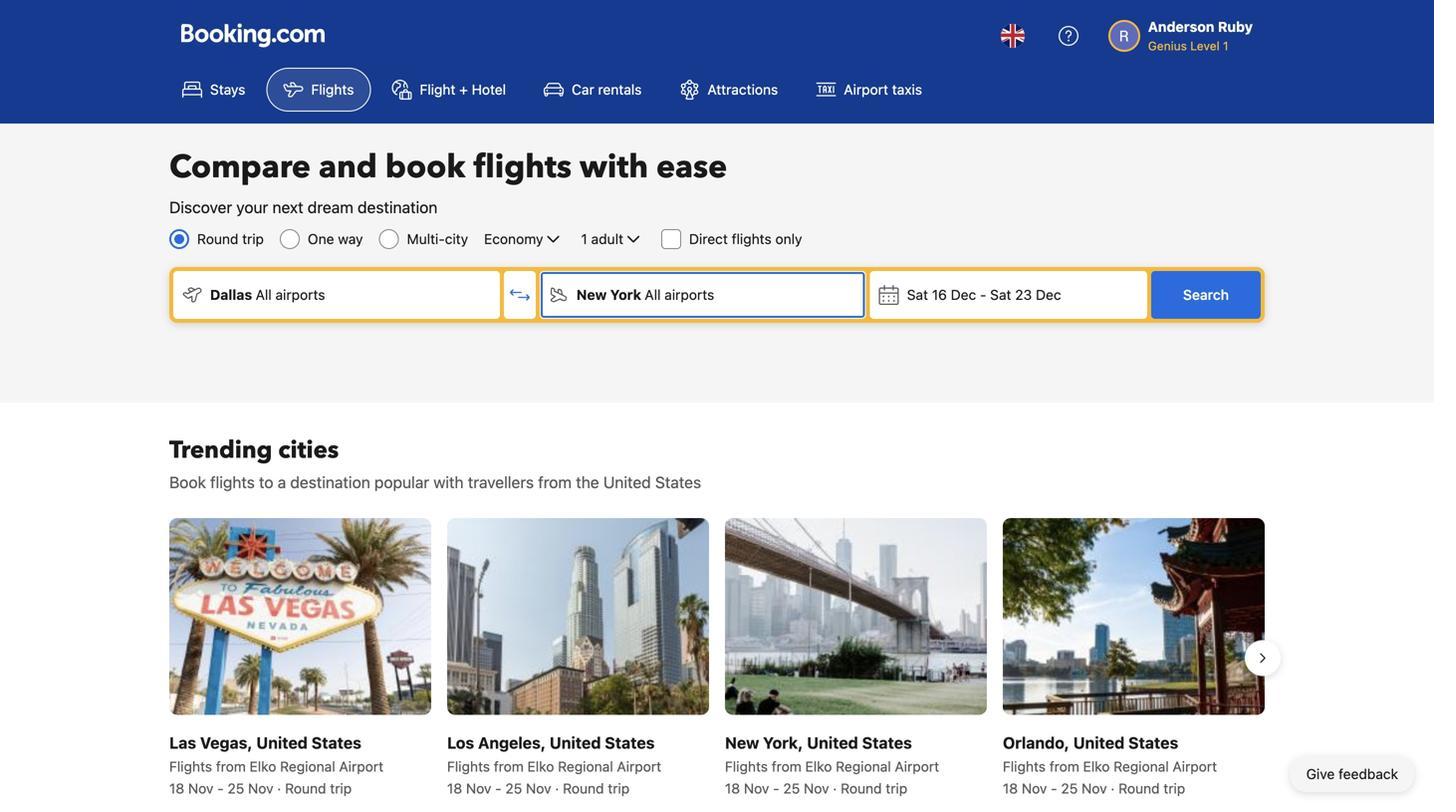 Task type: vqa. For each thing, say whether or not it's contained in the screenshot.
23
yes



Task type: describe. For each thing, give the bounding box(es) containing it.
discover
[[169, 198, 232, 217]]

flights inside the orlando, united states flights from elko regional airport 18 nov - 25 nov · round trip
[[1003, 758, 1046, 775]]

the
[[576, 473, 600, 492]]

airport for new york, united states
[[895, 758, 940, 775]]

new york, united states flights from elko regional airport 18 nov - 25 nov · round trip
[[725, 733, 940, 796]]

18 for las vegas, united states
[[169, 780, 184, 796]]

region containing las vegas, united states
[[153, 510, 1282, 806]]

car
[[572, 81, 595, 98]]

anderson ruby genius level 1
[[1149, 18, 1254, 53]]

1 all from the left
[[256, 286, 272, 303]]

united for new york, united states
[[807, 733, 859, 752]]

compare and book flights with ease discover your next dream destination
[[169, 145, 728, 217]]

orlando, united states image
[[1003, 518, 1266, 715]]

rentals
[[598, 81, 642, 98]]

· for vegas,
[[277, 780, 281, 796]]

1 nov from the left
[[188, 780, 214, 796]]

- for los angeles, united states
[[496, 780, 502, 796]]

new for york
[[577, 286, 607, 303]]

to
[[259, 473, 274, 492]]

york
[[611, 286, 642, 303]]

los
[[447, 733, 475, 752]]

united inside the orlando, united states flights from elko regional airport 18 nov - 25 nov · round trip
[[1074, 733, 1125, 752]]

city
[[445, 231, 468, 247]]

your
[[237, 198, 268, 217]]

airport inside airport taxis link
[[844, 81, 889, 98]]

search button
[[1152, 271, 1262, 319]]

economy
[[484, 231, 544, 247]]

airport inside the orlando, united states flights from elko regional airport 18 nov - 25 nov · round trip
[[1173, 758, 1218, 775]]

stays
[[210, 81, 246, 98]]

6 nov from the left
[[804, 780, 830, 796]]

level
[[1191, 39, 1220, 53]]

sat 16 dec - sat 23 dec button
[[871, 271, 1148, 319]]

destination inside compare and book flights with ease discover your next dream destination
[[358, 198, 438, 217]]

flights for los angeles, united states
[[447, 758, 490, 775]]

from for las vegas, united states
[[216, 758, 246, 775]]

7 nov from the left
[[1022, 780, 1048, 796]]

round inside the orlando, united states flights from elko regional airport 18 nov - 25 nov · round trip
[[1119, 780, 1161, 796]]

united inside 'trending cities book flights to a destination popular with travellers from the united states'
[[604, 473, 651, 492]]

trip inside the orlando, united states flights from elko regional airport 18 nov - 25 nov · round trip
[[1164, 780, 1186, 796]]

flights up and
[[311, 81, 354, 98]]

popular
[[375, 473, 430, 492]]

airport taxis link
[[800, 68, 940, 112]]

dallas all airports
[[210, 286, 325, 303]]

give
[[1307, 766, 1336, 782]]

new for york,
[[725, 733, 760, 752]]

· inside the orlando, united states flights from elko regional airport 18 nov - 25 nov · round trip
[[1111, 780, 1115, 796]]

states for las vegas, united states
[[312, 733, 362, 752]]

· for york,
[[833, 780, 837, 796]]

las vegas, united states image
[[169, 518, 431, 715]]

los angeles, united states flights from elko regional airport 18 nov - 25 nov · round trip
[[447, 733, 662, 796]]

multi-city
[[407, 231, 468, 247]]

united for los angeles, united states
[[550, 733, 601, 752]]

dream
[[308, 198, 354, 217]]

25 inside the orlando, united states flights from elko regional airport 18 nov - 25 nov · round trip
[[1062, 780, 1079, 796]]

multi-
[[407, 231, 445, 247]]

orlando,
[[1003, 733, 1070, 752]]

from for new york, united states
[[772, 758, 802, 775]]

travellers
[[468, 473, 534, 492]]

genius
[[1149, 39, 1188, 53]]

1 adult button
[[579, 227, 646, 251]]

only
[[776, 231, 803, 247]]

from inside 'trending cities book flights to a destination popular with travellers from the united states'
[[538, 473, 572, 492]]

sat 16 dec - sat 23 dec
[[908, 286, 1062, 303]]

anderson
[[1149, 18, 1215, 35]]

new york, united states image
[[725, 518, 988, 715]]

from for los angeles, united states
[[494, 758, 524, 775]]

a
[[278, 473, 286, 492]]

flights for las vegas, united states
[[169, 758, 212, 775]]

18 for new york, united states
[[725, 780, 741, 796]]

book
[[169, 473, 206, 492]]

1 inside anderson ruby genius level 1
[[1224, 39, 1229, 53]]

airport for las vegas, united states
[[339, 758, 384, 775]]

round for los
[[563, 780, 604, 796]]

next
[[273, 198, 304, 217]]

flights for new york, united states
[[725, 758, 768, 775]]

destination inside 'trending cities book flights to a destination popular with travellers from the united states'
[[290, 473, 370, 492]]

elko for york,
[[806, 758, 833, 775]]

5 nov from the left
[[744, 780, 770, 796]]

23
[[1016, 286, 1033, 303]]

direct flights only
[[690, 231, 803, 247]]

feedback
[[1339, 766, 1399, 782]]



Task type: locate. For each thing, give the bounding box(es) containing it.
1 horizontal spatial sat
[[991, 286, 1012, 303]]

flights inside new york, united states flights from elko regional airport 18 nov - 25 nov · round trip
[[725, 758, 768, 775]]

dec
[[951, 286, 977, 303], [1036, 286, 1062, 303]]

elko for angeles,
[[528, 758, 554, 775]]

18
[[169, 780, 184, 796], [447, 780, 463, 796], [725, 780, 741, 796], [1003, 780, 1019, 796]]

united right orlando,
[[1074, 733, 1125, 752]]

one way
[[308, 231, 363, 247]]

airport inside las vegas, united states flights from elko regional airport 18 nov - 25 nov · round trip
[[339, 758, 384, 775]]

new york all airports
[[577, 286, 715, 303]]

airport inside new york, united states flights from elko regional airport 18 nov - 25 nov · round trip
[[895, 758, 940, 775]]

flights up economy on the top left of page
[[474, 145, 572, 189]]

ruby
[[1219, 18, 1254, 35]]

and
[[319, 145, 378, 189]]

round trip
[[197, 231, 264, 247]]

united right angeles,
[[550, 733, 601, 752]]

search
[[1184, 286, 1230, 303]]

with
[[580, 145, 649, 189], [434, 473, 464, 492]]

4 regional from the left
[[1114, 758, 1170, 775]]

regional
[[280, 758, 335, 775], [558, 758, 614, 775], [836, 758, 892, 775], [1114, 758, 1170, 775]]

0 horizontal spatial new
[[577, 286, 607, 303]]

0 horizontal spatial flights
[[210, 473, 255, 492]]

united inside new york, united states flights from elko regional airport 18 nov - 25 nov · round trip
[[807, 733, 859, 752]]

1 vertical spatial with
[[434, 473, 464, 492]]

1 vertical spatial flights
[[732, 231, 772, 247]]

from down orlando,
[[1050, 758, 1080, 775]]

2 nov from the left
[[248, 780, 274, 796]]

25 for york,
[[784, 780, 800, 796]]

trip inside las vegas, united states flights from elko regional airport 18 nov - 25 nov · round trip
[[330, 780, 352, 796]]

1 · from the left
[[277, 780, 281, 796]]

states inside new york, united states flights from elko regional airport 18 nov - 25 nov · round trip
[[863, 733, 913, 752]]

elko for vegas,
[[250, 758, 276, 775]]

from down angeles,
[[494, 758, 524, 775]]

flights
[[311, 81, 354, 98], [169, 758, 212, 775], [447, 758, 490, 775], [725, 758, 768, 775], [1003, 758, 1046, 775]]

elko inside the orlando, united states flights from elko regional airport 18 nov - 25 nov · round trip
[[1084, 758, 1111, 775]]

- down york,
[[774, 780, 780, 796]]

1 vertical spatial 1
[[581, 231, 588, 247]]

airport
[[844, 81, 889, 98], [339, 758, 384, 775], [617, 758, 662, 775], [895, 758, 940, 775], [1173, 758, 1218, 775]]

taxis
[[893, 81, 923, 98]]

25 down the vegas,
[[228, 780, 244, 796]]

1 regional from the left
[[280, 758, 335, 775]]

states for new york, united states
[[863, 733, 913, 752]]

united inside los angeles, united states flights from elko regional airport 18 nov - 25 nov · round trip
[[550, 733, 601, 752]]

0 vertical spatial destination
[[358, 198, 438, 217]]

1 right level
[[1224, 39, 1229, 53]]

regional inside new york, united states flights from elko regional airport 18 nov - 25 nov · round trip
[[836, 758, 892, 775]]

1 horizontal spatial with
[[580, 145, 649, 189]]

airports
[[276, 286, 325, 303], [665, 286, 715, 303]]

- down the vegas,
[[217, 780, 224, 796]]

4 18 from the left
[[1003, 780, 1019, 796]]

0 vertical spatial flights
[[474, 145, 572, 189]]

- left 23
[[981, 286, 987, 303]]

1 left adult
[[581, 231, 588, 247]]

2 horizontal spatial flights
[[732, 231, 772, 247]]

sat
[[908, 286, 929, 303], [991, 286, 1012, 303]]

18 for los angeles, united states
[[447, 780, 463, 796]]

from inside las vegas, united states flights from elko regional airport 18 nov - 25 nov · round trip
[[216, 758, 246, 775]]

with inside 'trending cities book flights to a destination popular with travellers from the united states'
[[434, 473, 464, 492]]

3 · from the left
[[833, 780, 837, 796]]

·
[[277, 780, 281, 796], [555, 780, 559, 796], [833, 780, 837, 796], [1111, 780, 1115, 796]]

orlando, united states flights from elko regional airport 18 nov - 25 nov · round trip
[[1003, 733, 1218, 796]]

25 inside los angeles, united states flights from elko regional airport 18 nov - 25 nov · round trip
[[506, 780, 522, 796]]

regional for angeles,
[[558, 758, 614, 775]]

1 18 from the left
[[169, 780, 184, 796]]

new left york
[[577, 286, 607, 303]]

with inside compare and book flights with ease discover your next dream destination
[[580, 145, 649, 189]]

all right dallas
[[256, 286, 272, 303]]

25 for vegas,
[[228, 780, 244, 796]]

regional inside los angeles, united states flights from elko regional airport 18 nov - 25 nov · round trip
[[558, 758, 614, 775]]

2 vertical spatial flights
[[210, 473, 255, 492]]

18 inside the orlando, united states flights from elko regional airport 18 nov - 25 nov · round trip
[[1003, 780, 1019, 796]]

ease
[[657, 145, 728, 189]]

25 inside las vegas, united states flights from elko regional airport 18 nov - 25 nov · round trip
[[228, 780, 244, 796]]

flights for cities
[[210, 473, 255, 492]]

25 for angeles,
[[506, 780, 522, 796]]

sat left 23
[[991, 286, 1012, 303]]

new left york,
[[725, 733, 760, 752]]

elko
[[250, 758, 276, 775], [528, 758, 554, 775], [806, 758, 833, 775], [1084, 758, 1111, 775]]

0 vertical spatial 1
[[1224, 39, 1229, 53]]

trending
[[169, 434, 272, 467]]

0 horizontal spatial all
[[256, 286, 272, 303]]

states inside the orlando, united states flights from elko regional airport 18 nov - 25 nov · round trip
[[1129, 733, 1179, 752]]

round for las
[[285, 780, 326, 796]]

3 18 from the left
[[725, 780, 741, 796]]

flights down orlando,
[[1003, 758, 1046, 775]]

1 elko from the left
[[250, 758, 276, 775]]

hotel
[[472, 81, 506, 98]]

4 nov from the left
[[526, 780, 552, 796]]

2 airports from the left
[[665, 286, 715, 303]]

flights for and
[[474, 145, 572, 189]]

destination down cities
[[290, 473, 370, 492]]

25 down york,
[[784, 780, 800, 796]]

flights left only
[[732, 231, 772, 247]]

round
[[197, 231, 239, 247], [285, 780, 326, 796], [563, 780, 604, 796], [841, 780, 882, 796], [1119, 780, 1161, 796]]

0 vertical spatial with
[[580, 145, 649, 189]]

airport inside los angeles, united states flights from elko regional airport 18 nov - 25 nov · round trip
[[617, 758, 662, 775]]

· for angeles,
[[555, 780, 559, 796]]

· inside las vegas, united states flights from elko regional airport 18 nov - 25 nov · round trip
[[277, 780, 281, 796]]

+
[[460, 81, 468, 98]]

16
[[933, 286, 948, 303]]

from inside new york, united states flights from elko regional airport 18 nov - 25 nov · round trip
[[772, 758, 802, 775]]

los angeles, united states image
[[447, 518, 710, 715]]

nov
[[188, 780, 214, 796], [248, 780, 274, 796], [466, 780, 492, 796], [526, 780, 552, 796], [744, 780, 770, 796], [804, 780, 830, 796], [1022, 780, 1048, 796], [1082, 780, 1108, 796]]

1 horizontal spatial all
[[645, 286, 661, 303]]

8 nov from the left
[[1082, 780, 1108, 796]]

give feedback
[[1307, 766, 1399, 782]]

from down york,
[[772, 758, 802, 775]]

3 nov from the left
[[466, 780, 492, 796]]

direct
[[690, 231, 728, 247]]

1 vertical spatial new
[[725, 733, 760, 752]]

1 airports from the left
[[276, 286, 325, 303]]

0 horizontal spatial airports
[[276, 286, 325, 303]]

flights inside las vegas, united states flights from elko regional airport 18 nov - 25 nov · round trip
[[169, 758, 212, 775]]

25 inside new york, united states flights from elko regional airport 18 nov - 25 nov · round trip
[[784, 780, 800, 796]]

round inside las vegas, united states flights from elko regional airport 18 nov - 25 nov · round trip
[[285, 780, 326, 796]]

25 down orlando,
[[1062, 780, 1079, 796]]

dallas
[[210, 286, 252, 303]]

states for los angeles, united states
[[605, 733, 655, 752]]

-
[[981, 286, 987, 303], [217, 780, 224, 796], [496, 780, 502, 796], [774, 780, 780, 796], [1052, 780, 1058, 796]]

from left the
[[538, 473, 572, 492]]

2 all from the left
[[645, 286, 661, 303]]

attractions
[[708, 81, 779, 98]]

vegas,
[[200, 733, 253, 752]]

united right the
[[604, 473, 651, 492]]

- down angeles,
[[496, 780, 502, 796]]

book
[[386, 145, 466, 189]]

las
[[169, 733, 196, 752]]

destination
[[358, 198, 438, 217], [290, 473, 370, 492]]

trending cities book flights to a destination popular with travellers from the united states
[[169, 434, 702, 492]]

united right york,
[[807, 733, 859, 752]]

united inside las vegas, united states flights from elko regional airport 18 nov - 25 nov · round trip
[[257, 733, 308, 752]]

0 vertical spatial new
[[577, 286, 607, 303]]

18 inside las vegas, united states flights from elko regional airport 18 nov - 25 nov · round trip
[[169, 780, 184, 796]]

2 25 from the left
[[506, 780, 522, 796]]

elko inside new york, united states flights from elko regional airport 18 nov - 25 nov · round trip
[[806, 758, 833, 775]]

flights down los
[[447, 758, 490, 775]]

- inside dropdown button
[[981, 286, 987, 303]]

3 25 from the left
[[784, 780, 800, 796]]

all right york
[[645, 286, 661, 303]]

flight
[[420, 81, 456, 98]]

airports down direct
[[665, 286, 715, 303]]

with right popular
[[434, 473, 464, 492]]

0 horizontal spatial dec
[[951, 286, 977, 303]]

sat left 16
[[908, 286, 929, 303]]

new
[[577, 286, 607, 303], [725, 733, 760, 752]]

adult
[[592, 231, 624, 247]]

trip for new
[[886, 780, 908, 796]]

3 regional from the left
[[836, 758, 892, 775]]

0 horizontal spatial with
[[434, 473, 464, 492]]

- inside los angeles, united states flights from elko regional airport 18 nov - 25 nov · round trip
[[496, 780, 502, 796]]

- inside new york, united states flights from elko regional airport 18 nov - 25 nov · round trip
[[774, 780, 780, 796]]

- down orlando,
[[1052, 780, 1058, 796]]

1 horizontal spatial new
[[725, 733, 760, 752]]

1 sat from the left
[[908, 286, 929, 303]]

all
[[256, 286, 272, 303], [645, 286, 661, 303]]

flight + hotel link
[[375, 68, 523, 112]]

angeles,
[[478, 733, 546, 752]]

flights
[[474, 145, 572, 189], [732, 231, 772, 247], [210, 473, 255, 492]]

region
[[153, 510, 1282, 806]]

2 18 from the left
[[447, 780, 463, 796]]

trip inside new york, united states flights from elko regional airport 18 nov - 25 nov · round trip
[[886, 780, 908, 796]]

destination up the 'multi-'
[[358, 198, 438, 217]]

flights left to
[[210, 473, 255, 492]]

flights link
[[267, 68, 371, 112]]

flight + hotel
[[420, 81, 506, 98]]

from down the vegas,
[[216, 758, 246, 775]]

elko inside los angeles, united states flights from elko regional airport 18 nov - 25 nov · round trip
[[528, 758, 554, 775]]

25 down angeles,
[[506, 780, 522, 796]]

airports down one at the top left of page
[[276, 286, 325, 303]]

trip inside los angeles, united states flights from elko regional airport 18 nov - 25 nov · round trip
[[608, 780, 630, 796]]

from inside the orlando, united states flights from elko regional airport 18 nov - 25 nov · round trip
[[1050, 758, 1080, 775]]

- inside las vegas, united states flights from elko regional airport 18 nov - 25 nov · round trip
[[217, 780, 224, 796]]

states inside los angeles, united states flights from elko regional airport 18 nov - 25 nov · round trip
[[605, 733, 655, 752]]

states inside 'trending cities book flights to a destination popular with travellers from the united states'
[[656, 473, 702, 492]]

1 horizontal spatial airports
[[665, 286, 715, 303]]

18 inside new york, united states flights from elko regional airport 18 nov - 25 nov · round trip
[[725, 780, 741, 796]]

york,
[[764, 733, 804, 752]]

las vegas, united states flights from elko regional airport 18 nov - 25 nov · round trip
[[169, 733, 384, 796]]

with up "1 adult" dropdown button
[[580, 145, 649, 189]]

- for las vegas, united states
[[217, 780, 224, 796]]

flights down las
[[169, 758, 212, 775]]

round inside los angeles, united states flights from elko regional airport 18 nov - 25 nov · round trip
[[563, 780, 604, 796]]

18 inside los angeles, united states flights from elko regional airport 18 nov - 25 nov · round trip
[[447, 780, 463, 796]]

1
[[1224, 39, 1229, 53], [581, 231, 588, 247]]

one
[[308, 231, 334, 247]]

flights down york,
[[725, 758, 768, 775]]

airport for los angeles, united states
[[617, 758, 662, 775]]

new inside new york, united states flights from elko regional airport 18 nov - 25 nov · round trip
[[725, 733, 760, 752]]

states inside las vegas, united states flights from elko regional airport 18 nov - 25 nov · round trip
[[312, 733, 362, 752]]

1 inside "1 adult" dropdown button
[[581, 231, 588, 247]]

flights inside 'trending cities book flights to a destination popular with travellers from the united states'
[[210, 473, 255, 492]]

regional inside las vegas, united states flights from elko regional airport 18 nov - 25 nov · round trip
[[280, 758, 335, 775]]

regional inside the orlando, united states flights from elko regional airport 18 nov - 25 nov · round trip
[[1114, 758, 1170, 775]]

3 elko from the left
[[806, 758, 833, 775]]

booking.com logo image
[[181, 23, 325, 47], [181, 23, 325, 47]]

1 dec from the left
[[951, 286, 977, 303]]

trip for las
[[330, 780, 352, 796]]

car rentals link
[[527, 68, 659, 112]]

car rentals
[[572, 81, 642, 98]]

attractions link
[[663, 68, 796, 112]]

2 regional from the left
[[558, 758, 614, 775]]

1 horizontal spatial 1
[[1224, 39, 1229, 53]]

united
[[604, 473, 651, 492], [257, 733, 308, 752], [550, 733, 601, 752], [807, 733, 859, 752], [1074, 733, 1125, 752]]

from inside los angeles, united states flights from elko regional airport 18 nov - 25 nov · round trip
[[494, 758, 524, 775]]

4 elko from the left
[[1084, 758, 1111, 775]]

- inside the orlando, united states flights from elko regional airport 18 nov - 25 nov · round trip
[[1052, 780, 1058, 796]]

give feedback button
[[1291, 756, 1415, 792]]

trip
[[242, 231, 264, 247], [330, 780, 352, 796], [608, 780, 630, 796], [886, 780, 908, 796], [1164, 780, 1186, 796]]

1 vertical spatial destination
[[290, 473, 370, 492]]

way
[[338, 231, 363, 247]]

airport taxis
[[844, 81, 923, 98]]

stays link
[[165, 68, 263, 112]]

25
[[228, 780, 244, 796], [506, 780, 522, 796], [784, 780, 800, 796], [1062, 780, 1079, 796]]

from
[[538, 473, 572, 492], [216, 758, 246, 775], [494, 758, 524, 775], [772, 758, 802, 775], [1050, 758, 1080, 775]]

1 25 from the left
[[228, 780, 244, 796]]

round inside new york, united states flights from elko regional airport 18 nov - 25 nov · round trip
[[841, 780, 882, 796]]

· inside los angeles, united states flights from elko regional airport 18 nov - 25 nov · round trip
[[555, 780, 559, 796]]

4 25 from the left
[[1062, 780, 1079, 796]]

4 · from the left
[[1111, 780, 1115, 796]]

0 horizontal spatial sat
[[908, 286, 929, 303]]

- for new york, united states
[[774, 780, 780, 796]]

united for las vegas, united states
[[257, 733, 308, 752]]

regional for york,
[[836, 758, 892, 775]]

1 horizontal spatial dec
[[1036, 286, 1062, 303]]

compare
[[169, 145, 311, 189]]

flights inside compare and book flights with ease discover your next dream destination
[[474, 145, 572, 189]]

flights inside los angeles, united states flights from elko regional airport 18 nov - 25 nov · round trip
[[447, 758, 490, 775]]

2 · from the left
[[555, 780, 559, 796]]

dec right 16
[[951, 286, 977, 303]]

0 horizontal spatial 1
[[581, 231, 588, 247]]

· inside new york, united states flights from elko regional airport 18 nov - 25 nov · round trip
[[833, 780, 837, 796]]

regional for vegas,
[[280, 758, 335, 775]]

1 adult
[[581, 231, 624, 247]]

round for new
[[841, 780, 882, 796]]

dec right 23
[[1036, 286, 1062, 303]]

cities
[[278, 434, 339, 467]]

2 elko from the left
[[528, 758, 554, 775]]

states
[[656, 473, 702, 492], [312, 733, 362, 752], [605, 733, 655, 752], [863, 733, 913, 752], [1129, 733, 1179, 752]]

trip for los
[[608, 780, 630, 796]]

2 sat from the left
[[991, 286, 1012, 303]]

elko inside las vegas, united states flights from elko regional airport 18 nov - 25 nov · round trip
[[250, 758, 276, 775]]

2 dec from the left
[[1036, 286, 1062, 303]]

united right the vegas,
[[257, 733, 308, 752]]

1 horizontal spatial flights
[[474, 145, 572, 189]]



